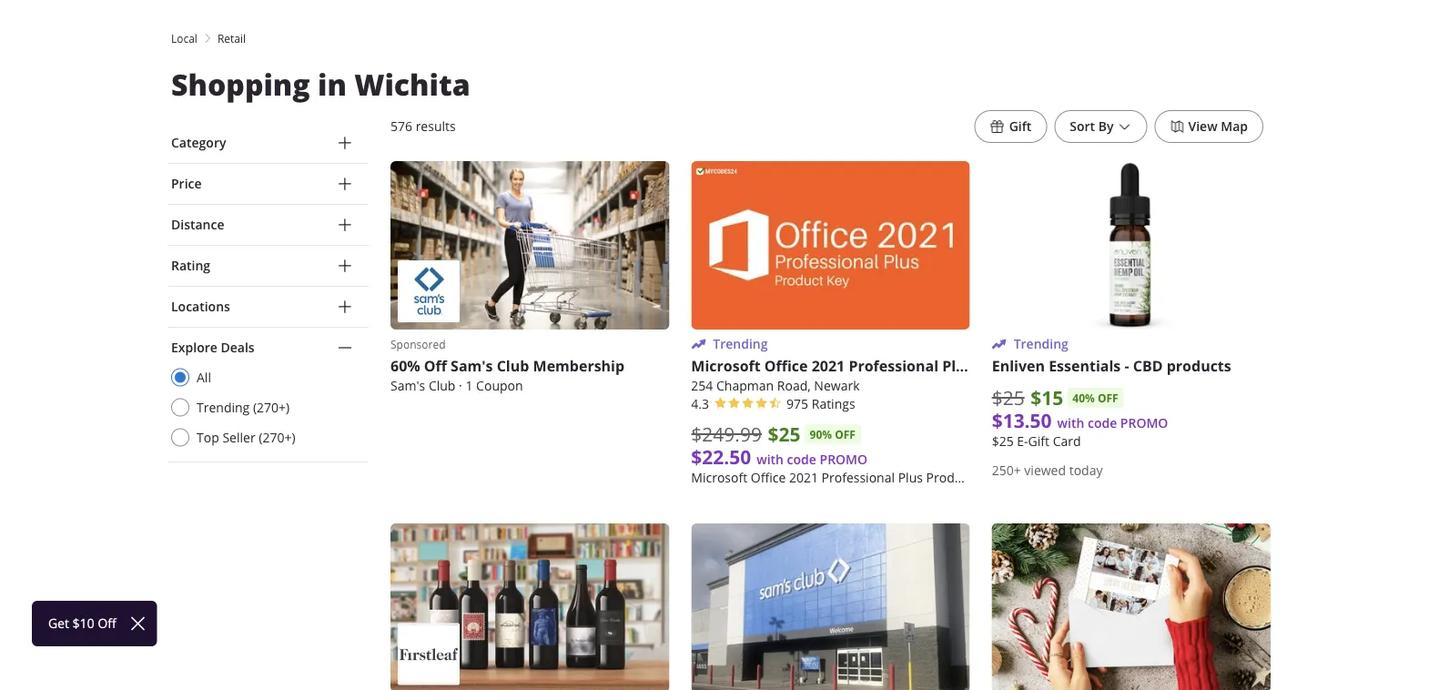 Task type: describe. For each thing, give the bounding box(es) containing it.
view map
[[1189, 118, 1248, 135]]

local link
[[171, 30, 197, 46]]

975 ratings
[[787, 396, 856, 413]]

rating button
[[168, 246, 369, 286]]

product
[[927, 470, 973, 486]]

in
[[318, 65, 347, 104]]

top
[[197, 429, 219, 446]]

sponsored 60% off sam's club membership sam's club    ·    1 coupon
[[391, 337, 625, 394]]

0 vertical spatial club
[[497, 356, 529, 376]]

gift inside button
[[1009, 118, 1032, 135]]

wichita
[[354, 65, 470, 104]]

off for $25
[[835, 427, 856, 442]]

with for $15
[[1058, 415, 1085, 432]]

0 vertical spatial (270+)
[[253, 399, 290, 416]]

$249.99 $25 90% off $22.50 with code promo microsoft office 2021 professional plus product key - lifetime for windows 1pc
[[691, 421, 1161, 486]]

code for $15
[[1088, 415, 1117, 432]]

254
[[691, 378, 713, 394]]

trending inside explore deals list
[[197, 399, 250, 416]]

retail
[[218, 31, 246, 46]]

by
[[1099, 118, 1114, 135]]

price
[[171, 175, 202, 192]]

gift button
[[975, 110, 1047, 143]]

sort
[[1070, 118, 1095, 135]]

all
[[197, 369, 211, 386]]

essentials
[[1049, 356, 1121, 376]]

explore deals button
[[168, 328, 369, 368]]

map
[[1221, 118, 1248, 135]]

1 vertical spatial (270+)
[[259, 429, 296, 446]]

0 vertical spatial sam's
[[451, 356, 493, 376]]

ratings
[[812, 396, 856, 413]]

deals
[[221, 339, 255, 356]]

$25 inside $249.99 $25 90% off $22.50 with code promo microsoft office 2021 professional plus product key - lifetime for windows 1pc
[[768, 421, 801, 447]]

250+
[[992, 462, 1021, 479]]

$13.50
[[992, 408, 1052, 434]]

trending (270+)
[[197, 399, 290, 416]]

coupon
[[476, 378, 523, 394]]

with for $25
[[757, 451, 784, 468]]

60%
[[391, 356, 420, 376]]

local
[[171, 31, 197, 46]]

1pc
[[1138, 470, 1161, 486]]

cbd
[[1133, 356, 1163, 376]]

view map button
[[1155, 110, 1264, 143]]

shopping in wichita
[[171, 65, 470, 104]]

results
[[416, 118, 456, 135]]

membership
[[533, 356, 625, 376]]

0 horizontal spatial club
[[429, 378, 456, 394]]

shopping
[[171, 65, 310, 104]]

1 horizontal spatial -
[[1125, 356, 1130, 376]]

off
[[424, 356, 447, 376]]

gift inside $25 $15 40% off $13.50 with code promo $25 e-gift card
[[1029, 433, 1050, 450]]

- inside $249.99 $25 90% off $22.50 with code promo microsoft office 2021 professional plus product key - lifetime for windows 1pc
[[1001, 470, 1005, 486]]

sort by
[[1070, 118, 1114, 135]]

microsoft inside microsoft office 2021 professional plus 254 chapman road, newark
[[691, 356, 761, 376]]

distance button
[[168, 205, 369, 245]]

$15
[[1031, 384, 1064, 411]]

office inside microsoft office 2021 professional plus 254 chapman road, newark
[[765, 356, 808, 376]]

promo for $15
[[1121, 415, 1169, 432]]

today
[[1070, 462, 1103, 479]]

sponsored
[[391, 337, 446, 352]]

enliven
[[992, 356, 1045, 376]]

view
[[1189, 118, 1218, 135]]



Task type: locate. For each thing, give the bounding box(es) containing it.
0 vertical spatial microsoft
[[691, 356, 761, 376]]

promo down 90% in the bottom right of the page
[[820, 451, 868, 468]]

0 horizontal spatial promo
[[820, 451, 868, 468]]

microsoft office 2021 professional plus 254 chapman road, newark
[[691, 356, 973, 394]]

off right 90% in the bottom right of the page
[[835, 427, 856, 442]]

professional up newark
[[849, 356, 939, 376]]

category button
[[168, 123, 369, 163]]

professional inside $249.99 $25 90% off $22.50 with code promo microsoft office 2021 professional plus product key - lifetime for windows 1pc
[[822, 470, 895, 486]]

$249.99
[[691, 421, 762, 447]]

code down 40%
[[1088, 415, 1117, 432]]

seller
[[223, 429, 256, 446]]

trending for microsoft office 2021 professional plus
[[713, 336, 768, 353]]

(270+) up top seller (270+)
[[253, 399, 290, 416]]

2021 inside $249.99 $25 90% off $22.50 with code promo microsoft office 2021 professional plus product key - lifetime for windows 1pc
[[789, 470, 819, 486]]

with inside $25 $15 40% off $13.50 with code promo $25 e-gift card
[[1058, 415, 1085, 432]]

1 vertical spatial club
[[429, 378, 456, 394]]

office down $249.99
[[751, 470, 786, 486]]

1 vertical spatial professional
[[822, 470, 895, 486]]

(270+)
[[253, 399, 290, 416], [259, 429, 296, 446]]

e-
[[1017, 433, 1029, 450]]

sort by button
[[1055, 110, 1148, 143]]

plus left enliven
[[943, 356, 973, 376]]

professional
[[849, 356, 939, 376], [822, 470, 895, 486]]

1 vertical spatial promo
[[820, 451, 868, 468]]

1 horizontal spatial sam's
[[451, 356, 493, 376]]

distance
[[171, 216, 224, 233]]

1 vertical spatial -
[[1001, 470, 1005, 486]]

975
[[787, 396, 809, 413]]

microsoft down $249.99
[[691, 470, 748, 486]]

40%
[[1073, 390, 1095, 406]]

professional inside microsoft office 2021 professional plus 254 chapman road, newark
[[849, 356, 939, 376]]

with right $22.50
[[757, 451, 784, 468]]

microsoft up chapman
[[691, 356, 761, 376]]

1
[[466, 378, 473, 394]]

$25
[[992, 385, 1025, 410], [768, 421, 801, 447], [992, 433, 1014, 450]]

plus inside $249.99 $25 90% off $22.50 with code promo microsoft office 2021 professional plus product key - lifetime for windows 1pc
[[898, 470, 923, 486]]

club up coupon
[[497, 356, 529, 376]]

1 horizontal spatial trending
[[713, 336, 768, 353]]

1 vertical spatial code
[[787, 451, 817, 468]]

off inside $25 $15 40% off $13.50 with code promo $25 e-gift card
[[1098, 390, 1119, 406]]

0 horizontal spatial -
[[1001, 470, 1005, 486]]

1 vertical spatial off
[[835, 427, 856, 442]]

$25 $15 40% off $13.50 with code promo $25 e-gift card
[[992, 384, 1169, 450]]

·
[[459, 378, 462, 394]]

code down 90% in the bottom right of the page
[[787, 451, 817, 468]]

promo
[[1121, 415, 1169, 432], [820, 451, 868, 468]]

card
[[1053, 433, 1081, 450]]

windows
[[1081, 470, 1135, 486]]

2021 up newark
[[812, 356, 845, 376]]

off right 40%
[[1098, 390, 1119, 406]]

0 vertical spatial code
[[1088, 415, 1117, 432]]

promo up 1pc
[[1121, 415, 1169, 432]]

enliven essentials - cbd products
[[992, 356, 1232, 376]]

0 vertical spatial office
[[765, 356, 808, 376]]

$22.50
[[691, 444, 751, 470]]

off for $15
[[1098, 390, 1119, 406]]

0 horizontal spatial plus
[[898, 470, 923, 486]]

promo for $25
[[820, 451, 868, 468]]

rating
[[171, 257, 210, 274]]

for
[[1060, 470, 1077, 486]]

office up road,
[[765, 356, 808, 376]]

viewed
[[1025, 462, 1066, 479]]

1 horizontal spatial with
[[1058, 415, 1085, 432]]

lifetime
[[1009, 470, 1057, 486]]

1 vertical spatial 2021
[[789, 470, 819, 486]]

250+ viewed today
[[992, 462, 1103, 479]]

trending up the top
[[197, 399, 250, 416]]

2021 inside microsoft office 2021 professional plus 254 chapman road, newark
[[812, 356, 845, 376]]

with up card
[[1058, 415, 1085, 432]]

explore
[[171, 339, 217, 356]]

explore deals list
[[171, 368, 369, 447]]

0 vertical spatial 2021
[[812, 356, 845, 376]]

0 horizontal spatial trending
[[197, 399, 250, 416]]

2 horizontal spatial trending
[[1014, 336, 1069, 353]]

0 vertical spatial plus
[[943, 356, 973, 376]]

trending up chapman
[[713, 336, 768, 353]]

1 vertical spatial gift
[[1029, 433, 1050, 450]]

code for $25
[[787, 451, 817, 468]]

0 vertical spatial gift
[[1009, 118, 1032, 135]]

gift
[[1009, 118, 1032, 135], [1029, 433, 1050, 450]]

trending for enliven essentials - cbd products
[[1014, 336, 1069, 353]]

$25 down the 975
[[768, 421, 801, 447]]

sam's up 1
[[451, 356, 493, 376]]

-
[[1125, 356, 1130, 376], [1001, 470, 1005, 486]]

2 microsoft from the top
[[691, 470, 748, 486]]

locations button
[[168, 287, 369, 327]]

key
[[977, 470, 998, 486]]

- right the key
[[1001, 470, 1005, 486]]

1 vertical spatial plus
[[898, 470, 923, 486]]

0 vertical spatial professional
[[849, 356, 939, 376]]

0 vertical spatial with
[[1058, 415, 1085, 432]]

category
[[171, 134, 226, 151]]

1 horizontal spatial club
[[497, 356, 529, 376]]

chapman
[[717, 378, 774, 394]]

code inside $25 $15 40% off $13.50 with code promo $25 e-gift card
[[1088, 415, 1117, 432]]

microsoft inside $249.99 $25 90% off $22.50 with code promo microsoft office 2021 professional plus product key - lifetime for windows 1pc
[[691, 470, 748, 486]]

sam's
[[451, 356, 493, 376], [391, 378, 425, 394]]

1 horizontal spatial promo
[[1121, 415, 1169, 432]]

576 results
[[391, 118, 456, 135]]

plus left the product
[[898, 470, 923, 486]]

promo inside $25 $15 40% off $13.50 with code promo $25 e-gift card
[[1121, 415, 1169, 432]]

1 vertical spatial microsoft
[[691, 470, 748, 486]]

2021
[[812, 356, 845, 376], [789, 470, 819, 486]]

0 vertical spatial off
[[1098, 390, 1119, 406]]

2021 down 90% in the bottom right of the page
[[789, 470, 819, 486]]

price button
[[168, 164, 369, 204]]

$25 down enliven
[[992, 385, 1025, 410]]

explore deals
[[171, 339, 255, 356]]

off
[[1098, 390, 1119, 406], [835, 427, 856, 442]]

office inside $249.99 $25 90% off $22.50 with code promo microsoft office 2021 professional plus product key - lifetime for windows 1pc
[[751, 470, 786, 486]]

products
[[1167, 356, 1232, 376]]

sam's down 60%
[[391, 378, 425, 394]]

locations
[[171, 298, 230, 315]]

1 horizontal spatial off
[[1098, 390, 1119, 406]]

1 microsoft from the top
[[691, 356, 761, 376]]

(270+) right 'seller'
[[259, 429, 296, 446]]

plus inside microsoft office 2021 professional plus 254 chapman road, newark
[[943, 356, 973, 376]]

trending up enliven
[[1014, 336, 1069, 353]]

with
[[1058, 415, 1085, 432], [757, 451, 784, 468]]

code inside $249.99 $25 90% off $22.50 with code promo microsoft office 2021 professional plus product key - lifetime for windows 1pc
[[787, 451, 817, 468]]

1 vertical spatial with
[[757, 451, 784, 468]]

with inside $249.99 $25 90% off $22.50 with code promo microsoft office 2021 professional plus product key - lifetime for windows 1pc
[[757, 451, 784, 468]]

breadcrumbs element
[[168, 30, 1282, 46]]

1 vertical spatial sam's
[[391, 378, 425, 394]]

1 vertical spatial office
[[751, 470, 786, 486]]

576
[[391, 118, 412, 135]]

trending
[[713, 336, 768, 353], [1014, 336, 1069, 353], [197, 399, 250, 416]]

0 horizontal spatial code
[[787, 451, 817, 468]]

code
[[1088, 415, 1117, 432], [787, 451, 817, 468]]

0 vertical spatial promo
[[1121, 415, 1169, 432]]

gift left sort
[[1009, 118, 1032, 135]]

club
[[497, 356, 529, 376], [429, 378, 456, 394]]

0 horizontal spatial off
[[835, 427, 856, 442]]

promo inside $249.99 $25 90% off $22.50 with code promo microsoft office 2021 professional plus product key - lifetime for windows 1pc
[[820, 451, 868, 468]]

$25 left e- at the right bottom of the page
[[992, 433, 1014, 450]]

professional down 90% in the bottom right of the page
[[822, 470, 895, 486]]

newark
[[814, 378, 860, 394]]

office
[[765, 356, 808, 376], [751, 470, 786, 486]]

0 vertical spatial -
[[1125, 356, 1130, 376]]

microsoft
[[691, 356, 761, 376], [691, 470, 748, 486]]

club left ·
[[429, 378, 456, 394]]

4.3
[[691, 396, 709, 413]]

road,
[[777, 378, 811, 394]]

90%
[[810, 427, 832, 442]]

1 horizontal spatial plus
[[943, 356, 973, 376]]

0 horizontal spatial sam's
[[391, 378, 425, 394]]

plus
[[943, 356, 973, 376], [898, 470, 923, 486]]

- left cbd
[[1125, 356, 1130, 376]]

0 horizontal spatial with
[[757, 451, 784, 468]]

1 horizontal spatial code
[[1088, 415, 1117, 432]]

gift left card
[[1029, 433, 1050, 450]]

top seller (270+)
[[197, 429, 296, 446]]

off inside $249.99 $25 90% off $22.50 with code promo microsoft office 2021 professional plus product key - lifetime for windows 1pc
[[835, 427, 856, 442]]



Task type: vqa. For each thing, say whether or not it's contained in the screenshot.
'staff' option
no



